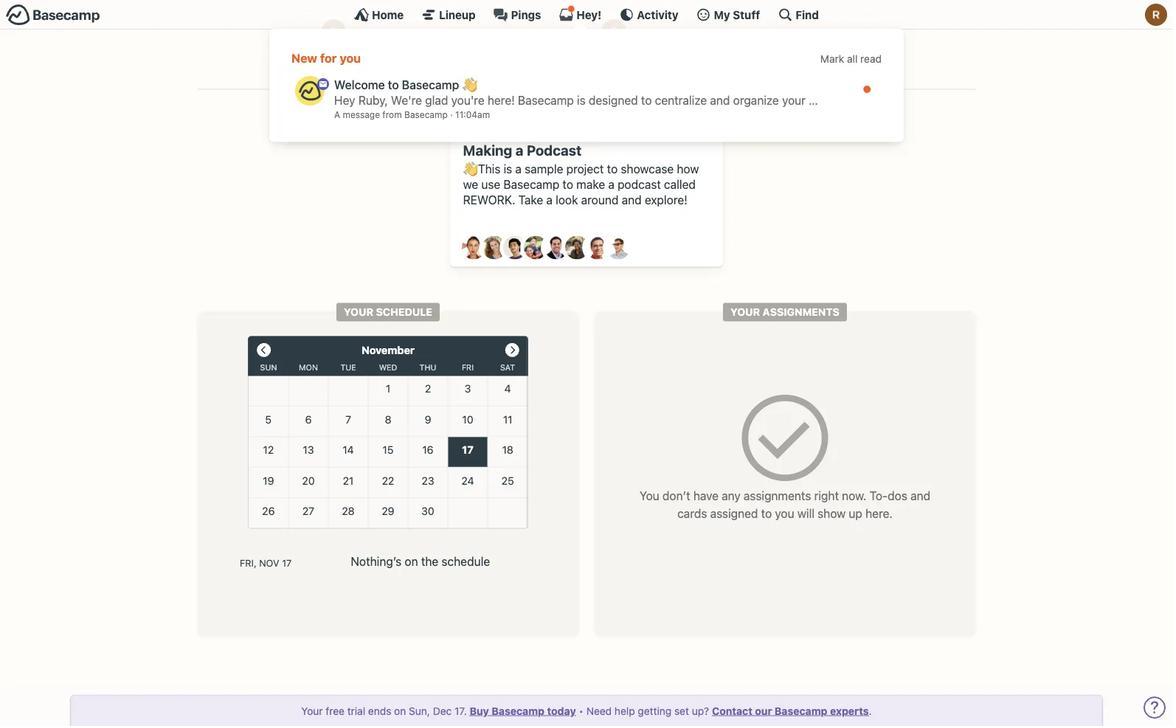 Task type: vqa. For each thing, say whether or not it's contained in the screenshot.
visited
yes



Task type: describe. For each thing, give the bounding box(es) containing it.
assignments
[[763, 306, 840, 318]]

now.
[[843, 489, 867, 503]]

fri,
[[240, 557, 257, 569]]

home
[[372, 8, 404, 21]]

to‑dos
[[870, 489, 908, 503]]

cards
[[678, 507, 708, 521]]

schedule
[[442, 555, 490, 569]]

contact
[[712, 705, 753, 717]]

thu
[[420, 363, 437, 372]]

basecamp right buy
[[492, 705, 545, 717]]

will
[[798, 507, 815, 521]]

fri
[[462, 363, 474, 372]]

pings
[[511, 8, 541, 21]]

message
[[343, 110, 380, 120]]

buy
[[470, 705, 489, 717]]

a right is
[[516, 162, 522, 176]]

sat
[[500, 363, 515, 372]]

sun,
[[409, 705, 430, 717]]

to inside you don't have any assignments right now. to‑dos and cards assigned to you will show up here.
[[762, 507, 772, 521]]

explore!
[[645, 193, 688, 207]]

your assignments
[[731, 306, 840, 318]]

make
[[577, 177, 605, 191]]

my stuff
[[714, 8, 761, 21]]

sample
[[525, 162, 564, 176]]

basecamp right from
[[405, 110, 448, 120]]

contact our basecamp experts link
[[712, 705, 869, 717]]

a message from basecamp 11:04am
[[334, 110, 490, 120]]

we
[[463, 177, 479, 191]]

welcome to basecamp 👋
[[334, 78, 474, 92]]

find button
[[778, 7, 819, 22]]

a left look
[[547, 193, 553, 207]]

home link
[[354, 7, 404, 22]]

free
[[326, 705, 345, 717]]

right
[[815, 489, 839, 503]]

tue
[[341, 363, 356, 372]]

josh fiske image
[[545, 236, 568, 260]]

sample making a podcast 👋 this is a sample project to showcase how we use basecamp to make a podcast called rework. take a look around and explore!
[[463, 129, 699, 207]]

here.
[[866, 507, 893, 521]]

you don't have any assignments right now. to‑dos and cards assigned to you will show up here.
[[640, 489, 931, 521]]

0 horizontal spatial your
[[301, 705, 323, 717]]

👋 inside sample making a podcast 👋 this is a sample project to showcase how we use basecamp to make a podcast called rework. take a look around and explore!
[[463, 162, 475, 176]]

read
[[861, 53, 882, 65]]

find
[[796, 8, 819, 21]]

recently
[[538, 83, 592, 95]]

11:04am element
[[456, 110, 490, 120]]

11:04am
[[456, 110, 490, 120]]

need
[[587, 705, 612, 717]]

nov
[[259, 557, 280, 569]]

recently visited
[[538, 83, 636, 95]]

to inside main element
[[388, 78, 399, 92]]

take
[[519, 193, 544, 207]]

sun
[[260, 363, 277, 372]]

rework.
[[463, 193, 516, 207]]

showcase
[[621, 162, 674, 176]]

help
[[615, 705, 635, 717]]

lineup link
[[422, 7, 476, 22]]

activity link
[[620, 7, 679, 22]]

hey! button
[[559, 5, 602, 22]]

up?
[[692, 705, 710, 717]]

mark all read
[[821, 53, 882, 65]]

lineup
[[439, 8, 476, 21]]

new for you
[[292, 51, 361, 65]]

podcast
[[618, 177, 661, 191]]

assigned
[[711, 507, 759, 521]]

pings button
[[494, 7, 541, 22]]

and inside sample making a podcast 👋 this is a sample project to showcase how we use basecamp to make a podcast called rework. take a look around and explore!
[[622, 193, 642, 207]]

called
[[664, 177, 696, 191]]

your free trial ends on sun, dec 17. buy basecamp today • need help getting set up? contact our basecamp experts .
[[301, 705, 872, 717]]

use
[[482, 177, 501, 191]]

to right project
[[607, 162, 618, 176]]

your for your schedule
[[344, 306, 374, 318]]

basecamp image
[[295, 76, 325, 105]]

1 vertical spatial on
[[394, 705, 406, 717]]

welcome
[[334, 78, 385, 92]]

you inside you don't have any assignments right now. to‑dos and cards assigned to you will show up here.
[[775, 507, 795, 521]]

mon
[[299, 363, 318, 372]]

set
[[675, 705, 690, 717]]

buy basecamp today link
[[470, 705, 576, 717]]

getting
[[638, 705, 672, 717]]

look
[[556, 193, 578, 207]]

sample
[[463, 129, 503, 140]]



Task type: locate. For each thing, give the bounding box(es) containing it.
your for your assignments
[[731, 306, 761, 318]]

on
[[405, 555, 418, 569], [394, 705, 406, 717]]

basecamp up take
[[504, 177, 560, 191]]

and right to‑dos
[[911, 489, 931, 503]]

basecamp up a message from basecamp 11:04am
[[402, 78, 459, 92]]

project
[[567, 162, 604, 176]]

annie bryan image
[[462, 236, 486, 260]]

switch accounts image
[[6, 4, 100, 27]]

from
[[383, 110, 402, 120]]

on left the
[[405, 555, 418, 569]]

stuff
[[733, 8, 761, 21]]

on left sun, on the bottom left
[[394, 705, 406, 717]]

0 horizontal spatial you
[[340, 51, 361, 65]]

new
[[292, 51, 317, 65]]

basecamp right our
[[775, 705, 828, 717]]

dec
[[433, 705, 452, 717]]

1 vertical spatial and
[[911, 489, 931, 503]]

our
[[755, 705, 773, 717]]

mark
[[821, 53, 845, 65]]

you
[[640, 489, 660, 503]]

any
[[722, 489, 741, 503]]

a right the making at the top left of the page
[[516, 142, 524, 159]]

jared davis image
[[503, 236, 527, 260]]

and
[[622, 193, 642, 207], [911, 489, 931, 503]]

.
[[869, 705, 872, 717]]

0 vertical spatial on
[[405, 555, 418, 569]]

steve marsh image
[[586, 236, 610, 260]]

have
[[694, 489, 719, 503]]

ends
[[368, 705, 392, 717]]

•
[[579, 705, 584, 717]]

basecamp
[[402, 78, 459, 92], [405, 110, 448, 120], [504, 177, 560, 191], [492, 705, 545, 717], [775, 705, 828, 717]]

0 horizontal spatial and
[[622, 193, 642, 207]]

nicole katz image
[[566, 236, 589, 260]]

1 horizontal spatial you
[[775, 507, 795, 521]]

to
[[388, 78, 399, 92], [607, 162, 618, 176], [563, 177, 574, 191], [762, 507, 772, 521]]

0 vertical spatial and
[[622, 193, 642, 207]]

a up the around
[[609, 177, 615, 191]]

your left free
[[301, 705, 323, 717]]

november
[[362, 344, 415, 357]]

experts
[[831, 705, 869, 717]]

nothing's
[[351, 555, 402, 569]]

wed
[[379, 363, 397, 372]]

for
[[320, 51, 337, 65]]

trial
[[348, 705, 366, 717]]

my
[[714, 8, 731, 21]]

your left assignments
[[731, 306, 761, 318]]

a
[[516, 142, 524, 159], [516, 162, 522, 176], [609, 177, 615, 191], [547, 193, 553, 207]]

0 vertical spatial 👋
[[462, 78, 474, 92]]

to up look
[[563, 177, 574, 191]]

👋 up we
[[463, 162, 475, 176]]

your schedule
[[344, 306, 433, 318]]

your left schedule
[[344, 306, 374, 318]]

jennifer young image
[[524, 236, 548, 260]]

1 horizontal spatial and
[[911, 489, 931, 503]]

up
[[849, 507, 863, 521]]

victor cooper image
[[607, 236, 630, 260]]

mark all read button
[[821, 51, 882, 67]]

basecamp inside sample making a podcast 👋 this is a sample project to showcase how we use basecamp to make a podcast called rework. take a look around and explore!
[[504, 177, 560, 191]]

assignments
[[744, 489, 812, 503]]

and down the "podcast"
[[622, 193, 642, 207]]

you inside main element
[[340, 51, 361, 65]]

activity
[[637, 8, 679, 21]]

17.
[[455, 705, 467, 717]]

0 vertical spatial you
[[340, 51, 361, 65]]

show
[[818, 507, 846, 521]]

ruby image inside main element
[[1146, 4, 1168, 26]]

onboarding image
[[317, 78, 329, 90]]

fri, nov 17
[[240, 557, 292, 569]]

my stuff button
[[697, 7, 761, 22]]

1 horizontal spatial your
[[344, 306, 374, 318]]

to up from
[[388, 78, 399, 92]]

ruby image
[[322, 19, 346, 43]]

0 horizontal spatial ruby image
[[602, 19, 626, 43]]

podcast
[[527, 142, 582, 159]]

how
[[677, 162, 699, 176]]

nothing's on the schedule
[[351, 555, 490, 569]]

main element
[[0, 0, 1174, 142]]

around
[[581, 193, 619, 207]]

👋 up 11:04am
[[462, 78, 474, 92]]

schedule
[[376, 306, 433, 318]]

you down assignments
[[775, 507, 795, 521]]

visited
[[595, 83, 636, 95]]

making
[[463, 142, 513, 159]]

today
[[547, 705, 576, 717]]

to down assignments
[[762, 507, 772, 521]]

all
[[848, 53, 858, 65]]

1 vertical spatial you
[[775, 507, 795, 521]]

2 horizontal spatial your
[[731, 306, 761, 318]]

1 vertical spatial 👋
[[463, 162, 475, 176]]

a
[[334, 110, 340, 120]]

this
[[478, 162, 501, 176]]

is
[[504, 162, 513, 176]]

and inside you don't have any assignments right now. to‑dos and cards assigned to you will show up here.
[[911, 489, 931, 503]]

👋 inside main element
[[462, 78, 474, 92]]

don't
[[663, 489, 691, 503]]

17
[[282, 557, 292, 569]]

ruby image
[[1146, 4, 1168, 26], [602, 19, 626, 43]]

you
[[340, 51, 361, 65], [775, 507, 795, 521]]

you right for
[[340, 51, 361, 65]]

the
[[421, 555, 439, 569]]

cheryl walters image
[[483, 236, 506, 260]]

1 horizontal spatial ruby image
[[1146, 4, 1168, 26]]



